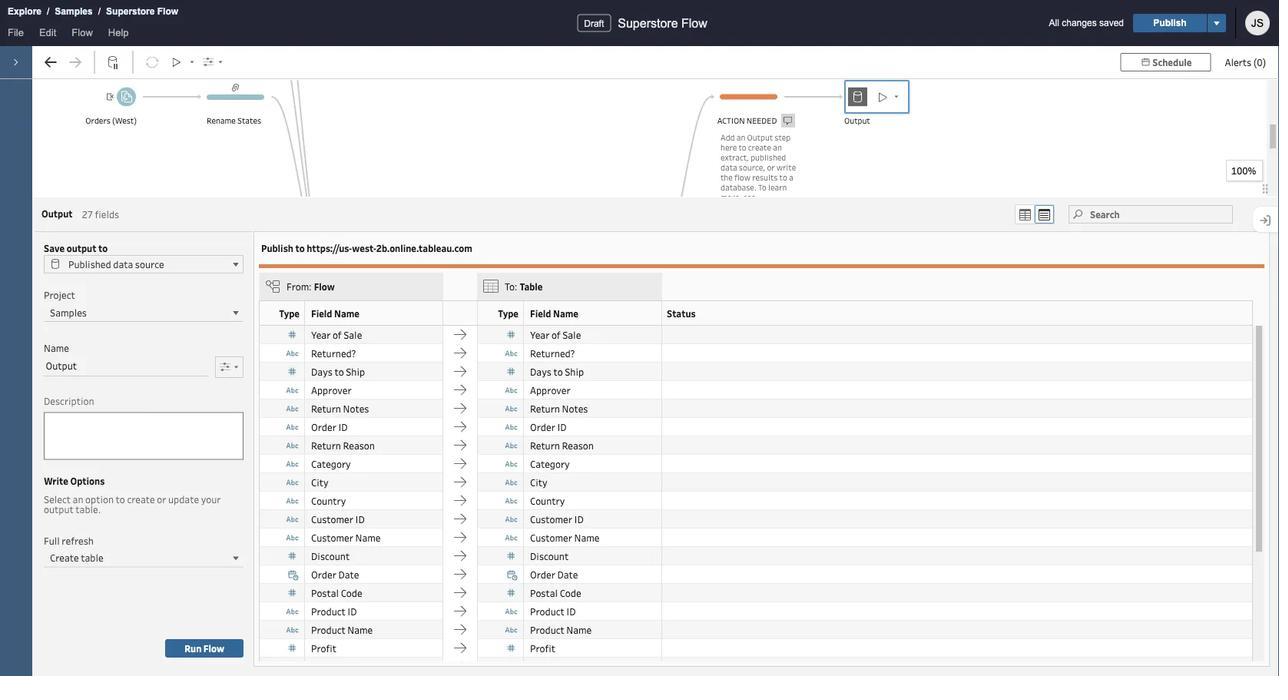 Task type: describe. For each thing, give the bounding box(es) containing it.
1 customer id from the left
[[311, 513, 365, 526]]

number (whole) image for days to ship
[[503, 363, 521, 381]]

row containing category
[[259, 455, 1253, 473]]

row containing customer id
[[259, 510, 1253, 529]]

published data source button
[[44, 255, 244, 273]]

rename states
[[207, 115, 261, 126]]

2 horizontal spatial an
[[773, 142, 782, 153]]

0 vertical spatial samples
[[55, 6, 93, 17]]

status
[[667, 307, 696, 319]]

data inside add an output step here to create an extract, published data source, or write the flow results to a database. to learn more, see tabsoft.co/prepsamp
[[721, 162, 738, 173]]

2 product id from the left
[[530, 605, 576, 618]]

flow
[[735, 172, 751, 183]]

publish to https://us-west-2b.online.tableau.com
[[261, 242, 472, 254]]

create
[[50, 552, 79, 565]]

published
[[68, 258, 111, 271]]

1 code from the left
[[341, 587, 362, 599]]

to: table
[[505, 280, 543, 293]]

2 quantity from the left
[[530, 660, 569, 673]]

all
[[1050, 18, 1060, 28]]

save
[[44, 242, 65, 254]]

published data source
[[68, 258, 164, 271]]

create table button
[[44, 549, 244, 567]]

update
[[168, 493, 199, 506]]

cell for city
[[662, 473, 1253, 492]]

or inside add an output step here to create an extract, published data source, or write the flow results to a database. to learn more, see tabsoft.co/prepsamp
[[767, 162, 775, 173]]

cell for year of sale
[[662, 326, 1253, 344]]

2 sale from the left
[[563, 328, 581, 341]]

output inside select an option to create or update your output table.
[[44, 503, 74, 516]]

2 reason from the left
[[562, 439, 594, 452]]

step
[[775, 132, 791, 143]]

cell for order date
[[662, 565, 1253, 584]]

row containing product name
[[259, 621, 1253, 639]]

write options
[[44, 474, 105, 487]]

1 year from the left
[[311, 328, 331, 341]]

1 return reason from the left
[[311, 439, 375, 452]]

edit button
[[31, 23, 64, 46]]

description
[[44, 395, 94, 408]]

action needed
[[718, 115, 777, 126]]

cell for order id
[[662, 418, 1253, 436]]

js button
[[1246, 11, 1270, 35]]

tabsoft.co/prepsamp
[[721, 202, 798, 212]]

number (whole) image for quantity
[[284, 658, 302, 676]]

row containing return notes
[[259, 399, 1253, 418]]

2 of from the left
[[552, 328, 561, 341]]

to
[[759, 182, 767, 193]]

an for add an output step here to create an extract, published data source, or write the flow results to a database. to learn more, see tabsoft.co/prepsamp
[[737, 132, 746, 143]]

here
[[721, 142, 737, 153]]

2 category from the left
[[530, 458, 570, 470]]

row group containing year of sale
[[259, 326, 1253, 676]]

superstore flow link
[[105, 4, 179, 19]]

orders (west)
[[86, 115, 137, 126]]

file
[[8, 27, 24, 38]]

1 field from the left
[[311, 307, 332, 319]]

cell for return reason
[[662, 436, 1253, 455]]

to:
[[505, 280, 518, 293]]

option
[[85, 493, 114, 506]]

extract,
[[721, 152, 749, 163]]

2 product name from the left
[[530, 624, 592, 636]]

1 order date from the left
[[311, 568, 359, 581]]

js
[[1252, 17, 1264, 29]]

(0)
[[1254, 56, 1267, 68]]

1 customer name from the left
[[311, 531, 381, 544]]

1 order id from the left
[[311, 421, 348, 433]]

output inside add an output step here to create an extract, published data source, or write the flow results to a database. to learn more, see tabsoft.co/prepsamp
[[747, 132, 773, 143]]

action
[[718, 115, 745, 126]]

2 postal from the left
[[530, 587, 558, 599]]

row containing return reason
[[259, 436, 1253, 455]]

superstore flow
[[618, 16, 708, 30]]

samples link
[[54, 4, 94, 19]]

2 field name from the left
[[530, 307, 579, 319]]

data inside dropdown button
[[113, 258, 133, 271]]

row containing discount
[[259, 547, 1253, 565]]

2 order id from the left
[[530, 421, 567, 433]]

create inside select an option to create or update your output table.
[[127, 493, 155, 506]]

samples button
[[44, 303, 244, 322]]

1 product name from the left
[[311, 624, 373, 636]]

publish for publish to https://us-west-2b.online.tableau.com
[[261, 242, 293, 254]]

2 ship from the left
[[565, 365, 584, 378]]

a
[[789, 172, 794, 183]]

full
[[44, 534, 60, 547]]

1 return notes from the left
[[311, 402, 369, 415]]

row containing quantity
[[259, 658, 1253, 676]]

1 year of sale from the left
[[311, 328, 362, 341]]

source,
[[739, 162, 766, 173]]

your
[[201, 493, 221, 506]]

1 horizontal spatial superstore
[[618, 16, 678, 30]]

row containing profit
[[259, 639, 1253, 658]]

cell for product id
[[662, 602, 1253, 621]]

from: flow
[[287, 280, 335, 293]]

row containing product id
[[259, 602, 1253, 621]]

2 days to ship from the left
[[530, 365, 584, 378]]

2 year of sale from the left
[[530, 328, 581, 341]]

cell for quantity
[[662, 658, 1253, 676]]

cell for days to ship
[[662, 363, 1253, 381]]

1 approver from the left
[[311, 384, 352, 396]]

saved
[[1100, 18, 1124, 28]]

2 field from the left
[[530, 307, 551, 319]]

2 type from the left
[[498, 307, 519, 319]]

number (decimal) image for discount
[[503, 547, 521, 565]]

2 approver from the left
[[530, 384, 571, 396]]

create inside add an output step here to create an extract, published data source, or write the flow results to a database. to learn more, see tabsoft.co/prepsamp
[[748, 142, 772, 153]]

publish button
[[1134, 14, 1207, 32]]

(west)
[[112, 115, 137, 126]]

from:
[[287, 280, 312, 293]]

1 category from the left
[[311, 458, 351, 470]]

row containing year of sale
[[259, 326, 1253, 344]]

help
[[108, 27, 129, 38]]

2 days from the left
[[530, 365, 552, 378]]

https://us-
[[307, 242, 352, 254]]

explore link
[[7, 4, 42, 19]]

table
[[520, 280, 543, 293]]

alerts (0)
[[1225, 56, 1267, 68]]

output inside text field
[[46, 360, 77, 372]]

2 customer id from the left
[[530, 513, 584, 526]]

the
[[721, 172, 733, 183]]

explore
[[8, 6, 42, 17]]

published
[[751, 152, 786, 163]]

options
[[70, 474, 105, 487]]

fields
[[95, 208, 119, 220]]

source
[[135, 258, 164, 271]]

date & time image
[[503, 565, 521, 584]]

1 field name from the left
[[311, 307, 360, 319]]

flow inside popup button
[[72, 27, 93, 38]]

1 type from the left
[[279, 307, 300, 319]]

help button
[[101, 23, 136, 46]]

2b.online.tableau.com
[[376, 242, 472, 254]]

27
[[82, 208, 93, 220]]

number (decimal) image for profit
[[503, 639, 521, 658]]

number (whole) image for postal code
[[284, 584, 302, 602]]

1 quantity from the left
[[311, 660, 350, 673]]

row containing country
[[259, 492, 1253, 510]]



Task type: locate. For each thing, give the bounding box(es) containing it.
quantity
[[311, 660, 350, 673], [530, 660, 569, 673]]

create right 'option'
[[127, 493, 155, 506]]

to
[[739, 142, 747, 153], [780, 172, 788, 183], [98, 242, 108, 254], [295, 242, 305, 254], [335, 365, 344, 378], [554, 365, 563, 378], [116, 493, 125, 506]]

0 horizontal spatial postal
[[311, 587, 339, 599]]

row group
[[259, 326, 1253, 676]]

states
[[238, 115, 261, 126]]

number (decimal) image
[[284, 639, 302, 658]]

more,
[[721, 192, 742, 203]]

2 year from the left
[[530, 328, 550, 341]]

0 horizontal spatial field name
[[311, 307, 360, 319]]

number (whole) image for year of sale
[[284, 326, 302, 344]]

0 horizontal spatial customer id
[[311, 513, 365, 526]]

select
[[44, 493, 71, 506]]

0 horizontal spatial order id
[[311, 421, 348, 433]]

field name down "from: flow"
[[311, 307, 360, 319]]

1 vertical spatial number (whole) image
[[503, 658, 521, 676]]

11 cell from the top
[[662, 510, 1253, 529]]

cell for customer id
[[662, 510, 1253, 529]]

0 horizontal spatial publish
[[261, 242, 293, 254]]

1 date from the left
[[338, 568, 359, 581]]

2 return notes from the left
[[530, 402, 588, 415]]

10 cell from the top
[[662, 492, 1253, 510]]

samples inside dropdown button
[[50, 306, 87, 319]]

or inside select an option to create or update your output table.
[[157, 493, 166, 506]]

cell for returned?
[[662, 344, 1253, 363]]

full refresh
[[44, 534, 94, 547]]

year
[[311, 328, 331, 341], [530, 328, 550, 341]]

1 horizontal spatial or
[[767, 162, 775, 173]]

create
[[748, 142, 772, 153], [127, 493, 155, 506]]

number (whole) image for quantity
[[503, 658, 521, 676]]

2 / from the left
[[98, 6, 101, 17]]

0 horizontal spatial city
[[311, 476, 329, 489]]

Output text field
[[46, 358, 208, 374]]

1 reason from the left
[[343, 439, 375, 452]]

11 row from the top
[[259, 510, 1253, 529]]

0 horizontal spatial year
[[311, 328, 331, 341]]

Search text field
[[1069, 205, 1233, 223]]

0 vertical spatial create
[[748, 142, 772, 153]]

return notes
[[311, 402, 369, 415], [530, 402, 588, 415]]

superstore up the help
[[106, 6, 155, 17]]

output down write
[[44, 503, 74, 516]]

1 horizontal spatial profit
[[530, 642, 556, 655]]

1 horizontal spatial quantity
[[530, 660, 569, 673]]

1 horizontal spatial code
[[560, 587, 581, 599]]

postal code
[[311, 587, 362, 599], [530, 587, 581, 599]]

cell for profit
[[662, 639, 1253, 658]]

2 number (whole) image from the top
[[503, 658, 521, 676]]

schedule
[[1153, 56, 1192, 68]]

string image
[[284, 344, 302, 363], [284, 381, 302, 399], [284, 399, 302, 418], [503, 399, 521, 418], [503, 418, 521, 436], [284, 436, 302, 455], [503, 436, 521, 455], [284, 455, 302, 473], [284, 473, 302, 492], [503, 492, 521, 510], [284, 510, 302, 529], [284, 529, 302, 547], [503, 529, 521, 547], [503, 621, 521, 639]]

save output to
[[44, 242, 108, 254]]

2 city from the left
[[530, 476, 548, 489]]

0 horizontal spatial type
[[279, 307, 300, 319]]

field name down table
[[530, 307, 579, 319]]

1 horizontal spatial an
[[737, 132, 746, 143]]

6 cell from the top
[[662, 418, 1253, 436]]

1 horizontal spatial customer id
[[530, 513, 584, 526]]

1 horizontal spatial customer name
[[530, 531, 600, 544]]

0 horizontal spatial order date
[[311, 568, 359, 581]]

project
[[44, 289, 75, 301]]

2 discount from the left
[[530, 550, 569, 562]]

1 notes from the left
[[343, 402, 369, 415]]

1 days to ship from the left
[[311, 365, 365, 378]]

10 row from the top
[[259, 492, 1253, 510]]

1 product id from the left
[[311, 605, 357, 618]]

type down from:
[[279, 307, 300, 319]]

1 ship from the left
[[346, 365, 365, 378]]

0 vertical spatial publish
[[1154, 18, 1187, 28]]

0 horizontal spatial country
[[311, 494, 346, 507]]

0 horizontal spatial discount
[[311, 550, 350, 562]]

row containing postal code
[[259, 584, 1253, 602]]

1 number (whole) image from the top
[[503, 363, 521, 381]]

or left write
[[767, 162, 775, 173]]

cell for discount
[[662, 547, 1253, 565]]

1 horizontal spatial return reason
[[530, 439, 594, 452]]

flow
[[157, 6, 178, 17], [682, 16, 708, 30], [72, 27, 93, 38], [314, 280, 335, 293]]

0 horizontal spatial reason
[[343, 439, 375, 452]]

1 horizontal spatial create
[[748, 142, 772, 153]]

file button
[[0, 23, 31, 46]]

0 horizontal spatial days to ship
[[311, 365, 365, 378]]

flow button
[[64, 23, 101, 46]]

3 row from the top
[[259, 363, 1253, 381]]

alerts
[[1225, 56, 1252, 68]]

0 horizontal spatial of
[[333, 328, 342, 341]]

0 horizontal spatial product id
[[311, 605, 357, 618]]

cell for product name
[[662, 621, 1253, 639]]

samples
[[55, 6, 93, 17], [50, 306, 87, 319]]

an down write options
[[73, 493, 83, 506]]

string image
[[503, 344, 521, 363], [503, 381, 521, 399], [284, 418, 302, 436], [503, 455, 521, 473], [503, 473, 521, 492], [284, 492, 302, 510], [503, 510, 521, 529], [284, 602, 302, 621], [503, 602, 521, 621], [284, 621, 302, 639]]

4 row from the top
[[259, 381, 1253, 399]]

or
[[767, 162, 775, 173], [157, 493, 166, 506]]

14 row from the top
[[259, 565, 1253, 584]]

0 horizontal spatial notes
[[343, 402, 369, 415]]

number (whole) image
[[284, 326, 302, 344], [503, 326, 521, 344], [284, 363, 302, 381], [284, 584, 302, 602], [503, 584, 521, 602], [284, 658, 302, 676]]

9 cell from the top
[[662, 473, 1253, 492]]

row containing returned?
[[259, 344, 1253, 363]]

2 date from the left
[[557, 568, 578, 581]]

create up source,
[[748, 142, 772, 153]]

number (whole) image for days to ship
[[284, 363, 302, 381]]

2 row from the top
[[259, 344, 1253, 363]]

0 vertical spatial output
[[67, 242, 96, 254]]

an for select an option to create or update your output table.
[[73, 493, 83, 506]]

cell for category
[[662, 455, 1253, 473]]

1 horizontal spatial of
[[552, 328, 561, 341]]

cell for country
[[662, 492, 1253, 510]]

0 horizontal spatial approver
[[311, 384, 352, 396]]

orders
[[86, 115, 111, 126]]

returned? down table
[[530, 347, 575, 360]]

add an output step here to create an extract, published data source, or write the flow results to a database. to learn more, see tabsoft.co/prepsamp
[[721, 132, 798, 212]]

0 horizontal spatial postal code
[[311, 587, 362, 599]]

1 profit from the left
[[311, 642, 337, 655]]

cell for customer name
[[662, 529, 1253, 547]]

1 horizontal spatial publish
[[1154, 18, 1187, 28]]

grid
[[259, 300, 1265, 676]]

output up published
[[67, 242, 96, 254]]

table
[[81, 552, 103, 565]]

1 horizontal spatial approver
[[530, 384, 571, 396]]

1 postal code from the left
[[311, 587, 362, 599]]

0 horizontal spatial category
[[311, 458, 351, 470]]

all changes saved
[[1050, 18, 1124, 28]]

1 horizontal spatial returned?
[[530, 347, 575, 360]]

create table
[[50, 552, 103, 565]]

1 horizontal spatial order date
[[530, 568, 578, 581]]

17 row from the top
[[259, 621, 1253, 639]]

1 vertical spatial data
[[113, 258, 133, 271]]

1 vertical spatial create
[[127, 493, 155, 506]]

2 postal code from the left
[[530, 587, 581, 599]]

write
[[777, 162, 796, 173]]

17 cell from the top
[[662, 621, 1253, 639]]

0 horizontal spatial /
[[47, 6, 49, 17]]

1 vertical spatial publish
[[261, 242, 293, 254]]

5 cell from the top
[[662, 399, 1253, 418]]

1 horizontal spatial field name
[[530, 307, 579, 319]]

order date right date & time image
[[311, 568, 359, 581]]

0 horizontal spatial quantity
[[311, 660, 350, 673]]

row containing city
[[259, 473, 1253, 492]]

0 horizontal spatial returned?
[[311, 347, 356, 360]]

12 cell from the top
[[662, 529, 1253, 547]]

0 horizontal spatial product name
[[311, 624, 373, 636]]

output
[[67, 242, 96, 254], [44, 503, 74, 516]]

year of sale
[[311, 328, 362, 341], [530, 328, 581, 341]]

0 horizontal spatial customer name
[[311, 531, 381, 544]]

database.
[[721, 182, 757, 193]]

publish for publish
[[1154, 18, 1187, 28]]

row
[[259, 326, 1253, 344], [259, 344, 1253, 363], [259, 363, 1253, 381], [259, 381, 1253, 399], [259, 399, 1253, 418], [259, 418, 1253, 436], [259, 436, 1253, 455], [259, 455, 1253, 473], [259, 473, 1253, 492], [259, 492, 1253, 510], [259, 510, 1253, 529], [259, 529, 1253, 547], [259, 547, 1253, 565], [259, 565, 1253, 584], [259, 584, 1253, 602], [259, 602, 1253, 621], [259, 621, 1253, 639], [259, 639, 1253, 658], [259, 658, 1253, 676]]

superstore right draft
[[618, 16, 678, 30]]

city
[[311, 476, 329, 489], [530, 476, 548, 489]]

2 code from the left
[[560, 587, 581, 599]]

date
[[338, 568, 359, 581], [557, 568, 578, 581]]

west-
[[352, 242, 376, 254]]

1 horizontal spatial order id
[[530, 421, 567, 433]]

1 horizontal spatial postal code
[[530, 587, 581, 599]]

None radio
[[1016, 205, 1035, 223], [1035, 205, 1054, 223], [1016, 205, 1035, 223], [1035, 205, 1054, 223]]

year of sale down table
[[530, 328, 581, 341]]

output
[[845, 115, 871, 126], [747, 132, 773, 143], [42, 207, 73, 220], [46, 360, 77, 372]]

4 cell from the top
[[662, 381, 1253, 399]]

14 cell from the top
[[662, 565, 1253, 584]]

product name
[[311, 624, 373, 636], [530, 624, 592, 636]]

/ up edit
[[47, 6, 49, 17]]

returned? down "from: flow"
[[311, 347, 356, 360]]

1 returned? from the left
[[311, 347, 356, 360]]

13 cell from the top
[[662, 547, 1253, 565]]

order id
[[311, 421, 348, 433], [530, 421, 567, 433]]

needed
[[747, 115, 777, 126]]

2 return reason from the left
[[530, 439, 594, 452]]

1 horizontal spatial return notes
[[530, 402, 588, 415]]

1 horizontal spatial sale
[[563, 328, 581, 341]]

superstore
[[106, 6, 155, 17], [618, 16, 678, 30]]

0 horizontal spatial sale
[[344, 328, 362, 341]]

ship
[[346, 365, 365, 378], [565, 365, 584, 378]]

1 horizontal spatial category
[[530, 458, 570, 470]]

1 horizontal spatial date
[[557, 568, 578, 581]]

days
[[311, 365, 333, 378], [530, 365, 552, 378]]

0 horizontal spatial field
[[311, 307, 332, 319]]

publish inside button
[[1154, 18, 1187, 28]]

cell for approver
[[662, 381, 1253, 399]]

refresh
[[62, 534, 94, 547]]

2 notes from the left
[[562, 402, 588, 415]]

13 row from the top
[[259, 547, 1253, 565]]

1 country from the left
[[311, 494, 346, 507]]

date & time image
[[284, 565, 302, 584]]

1 horizontal spatial year
[[530, 328, 550, 341]]

5 row from the top
[[259, 399, 1253, 418]]

1 vertical spatial output
[[44, 503, 74, 516]]

2 customer name from the left
[[530, 531, 600, 544]]

1 / from the left
[[47, 6, 49, 17]]

2 returned? from the left
[[530, 347, 575, 360]]

or left update
[[157, 493, 166, 506]]

year down "from: flow"
[[311, 328, 331, 341]]

year of sale down "from: flow"
[[311, 328, 362, 341]]

0 horizontal spatial or
[[157, 493, 166, 506]]

data down here
[[721, 162, 738, 173]]

flow inside "from: flow"
[[314, 280, 335, 293]]

field down table
[[530, 307, 551, 319]]

table.
[[76, 503, 101, 516]]

number (whole) image
[[503, 363, 521, 381], [503, 658, 521, 676]]

cell for postal code
[[662, 584, 1253, 602]]

row containing days to ship
[[259, 363, 1253, 381]]

1 discount from the left
[[311, 550, 350, 562]]

1 horizontal spatial days
[[530, 365, 552, 378]]

8 row from the top
[[259, 455, 1253, 473]]

option group
[[1015, 204, 1055, 224]]

field down "from: flow"
[[311, 307, 332, 319]]

add
[[721, 132, 735, 143]]

/
[[47, 6, 49, 17], [98, 6, 101, 17]]

0 vertical spatial number (whole) image
[[503, 363, 521, 381]]

16 row from the top
[[259, 602, 1253, 621]]

cell for return notes
[[662, 399, 1253, 418]]

cell
[[662, 326, 1253, 344], [662, 344, 1253, 363], [662, 363, 1253, 381], [662, 381, 1253, 399], [662, 399, 1253, 418], [662, 418, 1253, 436], [662, 436, 1253, 455], [662, 455, 1253, 473], [662, 473, 1253, 492], [662, 492, 1253, 510], [662, 510, 1253, 529], [662, 529, 1253, 547], [662, 547, 1253, 565], [662, 565, 1253, 584], [662, 584, 1253, 602], [662, 602, 1253, 621], [662, 621, 1253, 639], [662, 639, 1253, 658], [662, 658, 1253, 676]]

1 horizontal spatial days to ship
[[530, 365, 584, 378]]

date right date & time image
[[338, 568, 359, 581]]

see
[[744, 192, 756, 203]]

row containing approver
[[259, 381, 1253, 399]]

15 row from the top
[[259, 584, 1253, 602]]

returned?
[[311, 347, 356, 360], [530, 347, 575, 360]]

type down to: on the top left of page
[[498, 307, 519, 319]]

0 horizontal spatial profit
[[311, 642, 337, 655]]

row containing order id
[[259, 418, 1253, 436]]

learn
[[769, 182, 787, 193]]

0 horizontal spatial an
[[73, 493, 83, 506]]

country
[[311, 494, 346, 507], [530, 494, 565, 507]]

1 sale from the left
[[344, 328, 362, 341]]

schedule button
[[1121, 53, 1212, 71]]

samples down "project"
[[50, 306, 87, 319]]

1 horizontal spatial type
[[498, 307, 519, 319]]

1 horizontal spatial notes
[[562, 402, 588, 415]]

1 postal from the left
[[311, 587, 339, 599]]

2 cell from the top
[[662, 344, 1253, 363]]

0 horizontal spatial date
[[338, 568, 359, 581]]

1 horizontal spatial postal
[[530, 587, 558, 599]]

1 row from the top
[[259, 326, 1253, 344]]

an inside select an option to create or update your output table.
[[73, 493, 83, 506]]

1 horizontal spatial country
[[530, 494, 565, 507]]

customer name
[[311, 531, 381, 544], [530, 531, 600, 544]]

0 vertical spatial data
[[721, 162, 738, 173]]

7 cell from the top
[[662, 436, 1253, 455]]

1 horizontal spatial city
[[530, 476, 548, 489]]

7 row from the top
[[259, 436, 1253, 455]]

18 row from the top
[[259, 639, 1253, 658]]

0 horizontal spatial create
[[127, 493, 155, 506]]

number (decimal) image
[[284, 547, 302, 565], [503, 547, 521, 565], [503, 639, 521, 658]]

postal
[[311, 587, 339, 599], [530, 587, 558, 599]]

draft
[[584, 18, 604, 28]]

write
[[44, 474, 68, 487]]

of
[[333, 328, 342, 341], [552, 328, 561, 341]]

reason
[[343, 439, 375, 452], [562, 439, 594, 452]]

to inside select an option to create or update your output table.
[[116, 493, 125, 506]]

0 horizontal spatial data
[[113, 258, 133, 271]]

data left source
[[113, 258, 133, 271]]

1 horizontal spatial discount
[[530, 550, 569, 562]]

0 vertical spatial or
[[767, 162, 775, 173]]

code
[[341, 587, 362, 599], [560, 587, 581, 599]]

explore / samples / superstore flow
[[8, 6, 178, 17]]

1 of from the left
[[333, 328, 342, 341]]

grid containing year of sale
[[259, 300, 1265, 676]]

data
[[721, 162, 738, 173], [113, 258, 133, 271]]

an
[[737, 132, 746, 143], [773, 142, 782, 153], [73, 493, 83, 506]]

0 horizontal spatial days
[[311, 365, 333, 378]]

9 row from the top
[[259, 473, 1253, 492]]

field name
[[311, 307, 360, 319], [530, 307, 579, 319]]

order date right date & time icon
[[530, 568, 578, 581]]

1 horizontal spatial field
[[530, 307, 551, 319]]

0 horizontal spatial superstore
[[106, 6, 155, 17]]

18 cell from the top
[[662, 639, 1253, 658]]

1 days from the left
[[311, 365, 333, 378]]

2 profit from the left
[[530, 642, 556, 655]]

/ right samples "link"
[[98, 6, 101, 17]]

changes
[[1062, 18, 1097, 28]]

1 horizontal spatial data
[[721, 162, 738, 173]]

0 horizontal spatial year of sale
[[311, 328, 362, 341]]

1 horizontal spatial ship
[[565, 365, 584, 378]]

date right date & time icon
[[557, 568, 578, 581]]

sale
[[344, 328, 362, 341], [563, 328, 581, 341]]

8 cell from the top
[[662, 455, 1253, 473]]

16 cell from the top
[[662, 602, 1253, 621]]

15 cell from the top
[[662, 584, 1253, 602]]

order date
[[311, 568, 359, 581], [530, 568, 578, 581]]

run flow image
[[872, 86, 893, 107]]

1 horizontal spatial year of sale
[[530, 328, 581, 341]]

None text field
[[44, 412, 244, 460]]

publish up schedule
[[1154, 18, 1187, 28]]

2 country from the left
[[530, 494, 565, 507]]

an up write
[[773, 142, 782, 153]]

1 horizontal spatial product name
[[530, 624, 592, 636]]

1 vertical spatial samples
[[50, 306, 87, 319]]

0 horizontal spatial code
[[341, 587, 362, 599]]

edit
[[39, 27, 56, 38]]

name
[[334, 307, 360, 319], [553, 307, 579, 319], [44, 342, 69, 355], [355, 531, 381, 544], [574, 531, 600, 544], [348, 624, 373, 636], [567, 624, 592, 636]]

2 order date from the left
[[530, 568, 578, 581]]

12 row from the top
[[259, 529, 1253, 547]]

return
[[311, 402, 341, 415], [530, 402, 560, 415], [311, 439, 341, 452], [530, 439, 560, 452]]

samples up flow popup button
[[55, 6, 93, 17]]

0 horizontal spatial return notes
[[311, 402, 369, 415]]

year down table
[[530, 328, 550, 341]]

19 cell from the top
[[662, 658, 1253, 676]]

3 cell from the top
[[662, 363, 1253, 381]]

approver
[[311, 384, 352, 396], [530, 384, 571, 396]]

id
[[338, 421, 348, 433], [557, 421, 567, 433], [355, 513, 365, 526], [574, 513, 584, 526], [348, 605, 357, 618], [567, 605, 576, 618]]

publish
[[1154, 18, 1187, 28], [261, 242, 293, 254]]

0 horizontal spatial ship
[[346, 365, 365, 378]]

row containing customer name
[[259, 529, 1253, 547]]

return reason
[[311, 439, 375, 452], [530, 439, 594, 452]]

results
[[753, 172, 778, 183]]

an right add on the top of page
[[737, 132, 746, 143]]

27 fields
[[82, 208, 119, 220]]

1 city from the left
[[311, 476, 329, 489]]

select an option to create or update your output table.
[[44, 493, 221, 516]]

1 horizontal spatial /
[[98, 6, 101, 17]]

1 horizontal spatial reason
[[562, 439, 594, 452]]

rename
[[207, 115, 236, 126]]

1 horizontal spatial product id
[[530, 605, 576, 618]]

0 horizontal spatial return reason
[[311, 439, 375, 452]]

publish up from:
[[261, 242, 293, 254]]

row containing order date
[[259, 565, 1253, 584]]

1 vertical spatial or
[[157, 493, 166, 506]]



Task type: vqa. For each thing, say whether or not it's contained in the screenshot.


